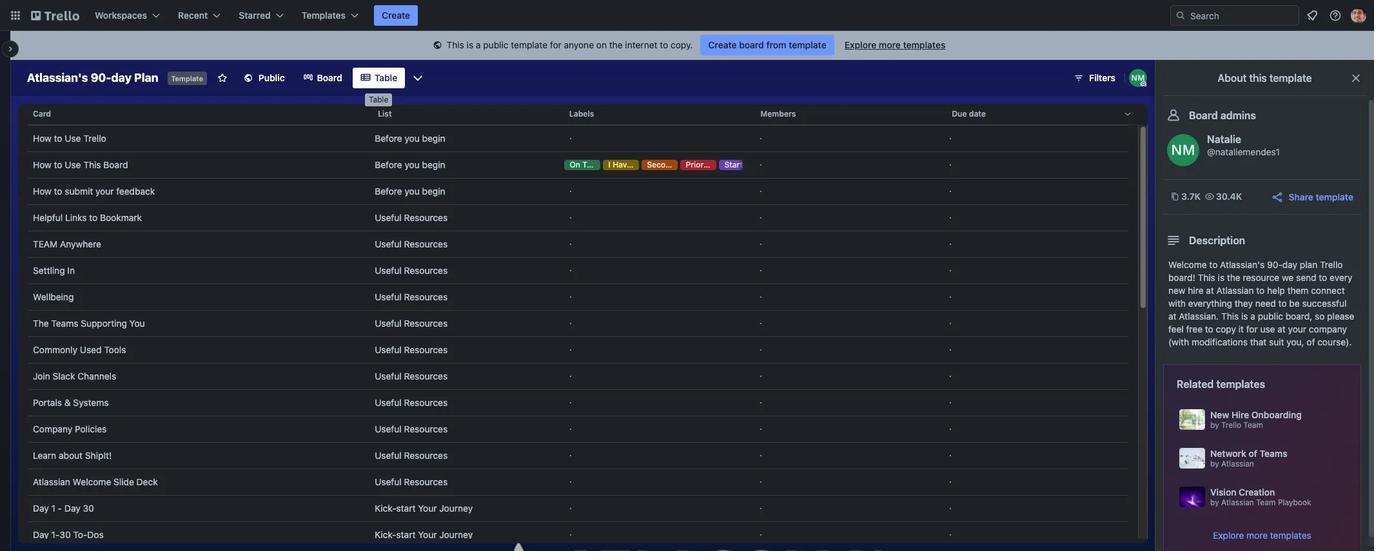 Task type: locate. For each thing, give the bounding box(es) containing it.
wellbeing link
[[33, 284, 365, 310]]

2 vertical spatial templates
[[1271, 530, 1312, 541]]

90- left plan at the left top
[[91, 71, 111, 85]]

4 row from the top
[[28, 178, 1129, 205]]

2 your from the top
[[418, 530, 437, 541]]

10 row from the top
[[28, 337, 1129, 364]]

0 horizontal spatial board
[[103, 159, 128, 170]]

create inside "button"
[[382, 10, 410, 21]]

commonly used tools
[[33, 344, 126, 355]]

1 vertical spatial of
[[1249, 448, 1258, 459]]

11 row from the top
[[28, 363, 1129, 390]]

1 by from the top
[[1211, 421, 1220, 430]]

1 vertical spatial by
[[1211, 459, 1220, 469]]

1 vertical spatial journey
[[439, 530, 473, 541]]

atlassian up the vision
[[1222, 459, 1255, 469]]

0 vertical spatial team
[[1244, 421, 1264, 430]]

2 resources from the top
[[404, 239, 448, 250]]

natalie (nataliemendes1) image left the natalie link
[[1168, 134, 1200, 166]]

row containing team anywhere
[[28, 231, 1129, 258]]

share
[[1289, 191, 1314, 202]]

resources for atlassian welcome slide deck
[[404, 477, 448, 488]]

table inside tooltip
[[369, 95, 388, 105]]

questions
[[634, 160, 672, 170]]

useful resources for settling in
[[375, 265, 448, 276]]

0 horizontal spatial natalie (nataliemendes1) image
[[1130, 69, 1148, 87]]

9 resources from the top
[[404, 424, 448, 435]]

2 horizontal spatial trello
[[1320, 259, 1343, 270]]

useful resources for helpful links to bookmark
[[375, 212, 448, 223]]

0 horizontal spatial 30
[[60, 530, 71, 541]]

join slack channels
[[33, 371, 116, 382]]

11 useful from the top
[[375, 477, 402, 488]]

5 row from the top
[[28, 204, 1129, 232]]

1 vertical spatial explore more templates link
[[1213, 530, 1312, 542]]

new
[[1169, 285, 1186, 296]]

table
[[375, 72, 398, 83], [369, 95, 388, 105]]

your right submit
[[95, 186, 114, 197]]

3 by from the top
[[1211, 498, 1220, 508]]

team up network of teams by atlassian
[[1244, 421, 1264, 430]]

1 vertical spatial welcome
[[73, 477, 111, 488]]

30 down atlassian welcome slide deck on the left of the page
[[83, 503, 94, 514]]

2 horizontal spatial is
[[1242, 311, 1249, 322]]

creation
[[1239, 487, 1276, 498]]

2 horizontal spatial templates
[[1271, 530, 1312, 541]]

1 how from the top
[[33, 133, 51, 144]]

at up "everything" in the bottom right of the page
[[1206, 285, 1215, 296]]

1 horizontal spatial for
[[1247, 324, 1258, 335]]

on
[[570, 160, 581, 170]]

0 vertical spatial table
[[375, 72, 398, 83]]

-
[[58, 503, 62, 514]]

company policies link
[[33, 417, 365, 443]]

1 vertical spatial team
[[1257, 498, 1276, 508]]

1 vertical spatial use
[[65, 159, 81, 170]]

board for board
[[317, 72, 342, 83]]

1 kick-start your journey from the top
[[375, 503, 473, 514]]

useful for join slack channels
[[375, 371, 402, 382]]

for left anyone
[[550, 39, 562, 50]]

1 vertical spatial at
[[1169, 311, 1177, 322]]

3 row from the top
[[28, 152, 1129, 179]]

6 useful resources from the top
[[375, 344, 448, 355]]

new hire onboarding by trello team
[[1211, 410, 1302, 430]]

board admins
[[1189, 110, 1257, 121]]

this right sm icon
[[447, 39, 464, 50]]

at up suit
[[1278, 324, 1286, 335]]

0 vertical spatial begin
[[422, 133, 445, 144]]

1 you from the top
[[405, 133, 420, 144]]

0 horizontal spatial explore more templates
[[845, 39, 946, 50]]

3 how from the top
[[33, 186, 51, 197]]

9 useful resources from the top
[[375, 424, 448, 435]]

how to submit your feedback link
[[33, 179, 365, 204]]

useful for atlassian welcome slide deck
[[375, 477, 402, 488]]

0 vertical spatial day
[[111, 71, 132, 85]]

0 vertical spatial before
[[375, 133, 402, 144]]

1 useful from the top
[[375, 212, 402, 223]]

1 vertical spatial explore
[[1213, 530, 1245, 541]]

suit
[[1270, 337, 1285, 348]]

0 vertical spatial you
[[405, 133, 420, 144]]

feel
[[1169, 324, 1184, 335]]

day left 1
[[33, 503, 49, 514]]

1 horizontal spatial more
[[1247, 530, 1268, 541]]

row
[[28, 99, 1139, 130], [28, 125, 1129, 152], [28, 152, 1129, 179], [28, 178, 1129, 205], [28, 204, 1129, 232], [28, 231, 1129, 258], [28, 257, 1129, 284], [28, 284, 1129, 311], [28, 310, 1129, 337], [28, 337, 1129, 364], [28, 363, 1129, 390], [28, 390, 1129, 417], [28, 416, 1129, 443], [28, 443, 1129, 470], [28, 469, 1129, 496], [28, 495, 1129, 523], [28, 522, 1129, 549]]

1 horizontal spatial of
[[1307, 337, 1316, 348]]

row containing commonly used tools
[[28, 337, 1129, 364]]

useful for portals & systems
[[375, 397, 402, 408]]

1 horizontal spatial teams
[[1260, 448, 1288, 459]]

before for board
[[375, 159, 402, 170]]

2 horizontal spatial board
[[1189, 110, 1218, 121]]

natalie
[[1208, 134, 1242, 145]]

2 vertical spatial how
[[33, 186, 51, 197]]

0 vertical spatial create
[[382, 10, 410, 21]]

1 vertical spatial before you begin
[[375, 159, 445, 170]]

3 you from the top
[[405, 186, 420, 197]]

of right network
[[1249, 448, 1258, 459]]

useful for wellbeing
[[375, 292, 402, 303]]

1 vertical spatial your
[[1289, 324, 1307, 335]]

1 vertical spatial 90-
[[1268, 259, 1283, 270]]

a inside welcome to atlassian's 90-day plan trello board! this is the resource we send to every new hire at atlassian to help them connect with everything they need to be successful at atlassian. this is a public board, so please feel free to copy it for use at your company (with modifications that suit you, of course).
[[1251, 311, 1256, 322]]

2 vertical spatial by
[[1211, 498, 1220, 508]]

by inside new hire onboarding by trello team
[[1211, 421, 1220, 430]]

day left plan at the left top
[[111, 71, 132, 85]]

useful resources for atlassian welcome slide deck
[[375, 477, 448, 488]]

0 vertical spatial your
[[418, 503, 437, 514]]

dos
[[87, 530, 104, 541]]

0 vertical spatial use
[[65, 133, 81, 144]]

template right this
[[1270, 72, 1312, 84]]

board inside row
[[103, 159, 128, 170]]

8 useful from the top
[[375, 397, 402, 408]]

is right sm icon
[[467, 39, 474, 50]]

1 horizontal spatial public
[[1258, 311, 1284, 322]]

11 useful resources from the top
[[375, 477, 448, 488]]

resources for portals & systems
[[404, 397, 448, 408]]

journey for 30
[[439, 503, 473, 514]]

0 vertical spatial is
[[467, 39, 474, 50]]

0 vertical spatial for
[[550, 39, 562, 50]]

kick-
[[375, 503, 396, 514], [375, 530, 396, 541]]

to right "links"
[[89, 212, 98, 223]]

5 useful resources from the top
[[375, 318, 448, 329]]

8 resources from the top
[[404, 397, 448, 408]]

create for create board from template
[[709, 39, 737, 50]]

17 row from the top
[[28, 522, 1129, 549]]

90- inside board name text field
[[91, 71, 111, 85]]

1 vertical spatial a
[[1251, 311, 1256, 322]]

your down the board,
[[1289, 324, 1307, 335]]

board up the natalie link
[[1189, 110, 1218, 121]]

welcome inside table
[[73, 477, 111, 488]]

how to use trello link
[[33, 126, 365, 152]]

trello inside new hire onboarding by trello team
[[1222, 421, 1242, 430]]

atlassian inside network of teams by atlassian
[[1222, 459, 1255, 469]]

1 vertical spatial day
[[1283, 259, 1298, 270]]

1 start from the top
[[396, 503, 416, 514]]

2 journey from the top
[[439, 530, 473, 541]]

row containing wellbeing
[[28, 284, 1129, 311]]

0 horizontal spatial trello
[[83, 133, 106, 144]]

feedback
[[116, 186, 155, 197]]

row containing learn about shipit!
[[28, 443, 1129, 470]]

0 vertical spatial kick-
[[375, 503, 396, 514]]

it
[[1239, 324, 1244, 335]]

7 row from the top
[[28, 257, 1129, 284]]

vision creation by atlassian team playbook
[[1211, 487, 1312, 508]]

by left creation
[[1211, 498, 1220, 508]]

4 useful from the top
[[375, 292, 402, 303]]

a right sm icon
[[476, 39, 481, 50]]

atlassian welcome slide deck
[[33, 477, 158, 488]]

how for how to use trello
[[33, 133, 51, 144]]

row containing card
[[28, 99, 1139, 130]]

for right 'it'
[[1247, 324, 1258, 335]]

useful for helpful links to bookmark
[[375, 212, 402, 223]]

day 1-30 to-dos link
[[33, 523, 365, 548]]

2 before from the top
[[375, 159, 402, 170]]

0 horizontal spatial for
[[550, 39, 562, 50]]

need
[[1256, 298, 1277, 309]]

30
[[83, 503, 94, 514], [60, 530, 71, 541]]

1 your from the top
[[418, 503, 437, 514]]

board
[[317, 72, 342, 83], [1189, 110, 1218, 121], [103, 159, 128, 170]]

1 horizontal spatial 90-
[[1268, 259, 1283, 270]]

links
[[65, 212, 87, 223]]

to down 'resource'
[[1257, 285, 1265, 296]]

1 horizontal spatial is
[[1218, 272, 1225, 283]]

create
[[382, 10, 410, 21], [709, 39, 737, 50]]

0 horizontal spatial of
[[1249, 448, 1258, 459]]

of right you,
[[1307, 337, 1316, 348]]

16 row from the top
[[28, 495, 1129, 523]]

board left table 'link'
[[317, 72, 342, 83]]

atlassian's up card
[[27, 71, 88, 85]]

2 useful resources from the top
[[375, 239, 448, 250]]

4 resources from the top
[[404, 292, 448, 303]]

the right on
[[609, 39, 623, 50]]

by for network of teams
[[1211, 459, 1220, 469]]

welcome up board!
[[1169, 259, 1207, 270]]

useful resources for team anywhere
[[375, 239, 448, 250]]

new
[[1211, 410, 1230, 421]]

1 useful resources from the top
[[375, 212, 448, 223]]

how down card
[[33, 133, 51, 144]]

1 before you begin from the top
[[375, 133, 445, 144]]

1 vertical spatial how
[[33, 159, 51, 170]]

public right sm icon
[[483, 39, 509, 50]]

teams down new hire onboarding by trello team
[[1260, 448, 1288, 459]]

to up connect
[[1319, 272, 1328, 283]]

team left playbook
[[1257, 498, 1276, 508]]

plan
[[134, 71, 158, 85]]

day
[[33, 503, 49, 514], [64, 503, 80, 514], [33, 530, 49, 541]]

0 vertical spatial by
[[1211, 421, 1220, 430]]

atlassian up 1
[[33, 477, 70, 488]]

playbook
[[1278, 498, 1312, 508]]

2 vertical spatial is
[[1242, 311, 1249, 322]]

is up "everything" in the bottom right of the page
[[1218, 272, 1225, 283]]

0 vertical spatial how
[[33, 133, 51, 144]]

1 horizontal spatial trello
[[1222, 421, 1242, 430]]

2 vertical spatial at
[[1278, 324, 1286, 335]]

10 resources from the top
[[404, 450, 448, 461]]

on
[[597, 39, 607, 50]]

learn
[[33, 450, 56, 461]]

1 row from the top
[[28, 99, 1139, 130]]

1 vertical spatial atlassian's
[[1221, 259, 1265, 270]]

1 horizontal spatial explore more templates
[[1213, 530, 1312, 541]]

row containing how to submit your feedback
[[28, 178, 1129, 205]]

resources for join slack channels
[[404, 371, 448, 382]]

3 begin from the top
[[422, 186, 445, 197]]

row containing the teams supporting you
[[28, 310, 1129, 337]]

team inside new hire onboarding by trello team
[[1244, 421, 1264, 430]]

7 useful from the top
[[375, 371, 402, 382]]

atlassian inside welcome to atlassian's 90-day plan trello board! this is the resource we send to every new hire at atlassian to help them connect with everything they need to be successful at atlassian. this is a public board, so please feel free to copy it for use at your company (with modifications that suit you, of course).
[[1217, 285, 1254, 296]]

useful resources for the teams supporting you
[[375, 318, 448, 329]]

resources for wellbeing
[[404, 292, 448, 303]]

1 vertical spatial before
[[375, 159, 402, 170]]

0 vertical spatial 90-
[[91, 71, 111, 85]]

9 useful from the top
[[375, 424, 402, 435]]

atlassian down network of teams by atlassian
[[1222, 498, 1255, 508]]

6 useful from the top
[[375, 344, 402, 355]]

0 vertical spatial journey
[[439, 503, 473, 514]]

1-
[[51, 530, 60, 541]]

resources for company policies
[[404, 424, 448, 435]]

30 left to-
[[60, 530, 71, 541]]

8 row from the top
[[28, 284, 1129, 311]]

90- up we
[[1268, 259, 1283, 270]]

team
[[33, 239, 58, 250]]

1 vertical spatial trello
[[1320, 259, 1343, 270]]

1 horizontal spatial create
[[709, 39, 737, 50]]

2 start from the top
[[396, 530, 416, 541]]

atlassian up they
[[1217, 285, 1254, 296]]

useful resources for wellbeing
[[375, 292, 448, 303]]

create for create
[[382, 10, 410, 21]]

day right -
[[64, 503, 80, 514]]

atlassian's up 'resource'
[[1221, 259, 1265, 270]]

2 by from the top
[[1211, 459, 1220, 469]]

day for 1
[[33, 503, 49, 514]]

color: yellow, title: "i have questions" element
[[603, 160, 672, 170]]

useful resources
[[375, 212, 448, 223], [375, 239, 448, 250], [375, 265, 448, 276], [375, 292, 448, 303], [375, 318, 448, 329], [375, 344, 448, 355], [375, 371, 448, 382], [375, 397, 448, 408], [375, 424, 448, 435], [375, 450, 448, 461], [375, 477, 448, 488]]

1 horizontal spatial natalie (nataliemendes1) image
[[1168, 134, 1200, 166]]

policies
[[75, 424, 107, 435]]

10 useful from the top
[[375, 450, 402, 461]]

color: green, title: "on track" element
[[565, 160, 603, 170]]

2 before you begin from the top
[[375, 159, 445, 170]]

3 before from the top
[[375, 186, 402, 197]]

2 useful from the top
[[375, 239, 402, 250]]

5 useful from the top
[[375, 318, 402, 329]]

3 resources from the top
[[404, 265, 448, 276]]

board up 'feedback'
[[103, 159, 128, 170]]

12 row from the top
[[28, 390, 1129, 417]]

row containing day 1 - day 30
[[28, 495, 1129, 523]]

kick- for dos
[[375, 530, 396, 541]]

connect
[[1312, 285, 1345, 296]]

1 vertical spatial create
[[709, 39, 737, 50]]

3 useful from the top
[[375, 265, 402, 276]]

starred button
[[231, 5, 291, 26]]

2 vertical spatial board
[[103, 159, 128, 170]]

natalie (nataliemendes1) image right filters
[[1130, 69, 1148, 87]]

templates
[[903, 39, 946, 50], [1217, 379, 1266, 390], [1271, 530, 1312, 541]]

0 horizontal spatial is
[[467, 39, 474, 50]]

open information menu image
[[1329, 9, 1342, 22]]

11 resources from the top
[[404, 477, 448, 488]]

secondary priority
[[647, 160, 713, 170]]

6 resources from the top
[[404, 344, 448, 355]]

table up table tooltip
[[375, 72, 398, 83]]

related templates
[[1177, 379, 1266, 390]]

1 vertical spatial start
[[396, 530, 416, 541]]

day up we
[[1283, 259, 1298, 270]]

the
[[609, 39, 623, 50], [1227, 272, 1241, 283]]

1 journey from the top
[[439, 503, 473, 514]]

before for feedback
[[375, 186, 402, 197]]

0 vertical spatial trello
[[83, 133, 106, 144]]

bookmark
[[100, 212, 142, 223]]

atlassian.
[[1179, 311, 1219, 322]]

template inside 'link'
[[789, 39, 827, 50]]

by left hire
[[1211, 421, 1220, 430]]

every
[[1330, 272, 1353, 283]]

0 horizontal spatial more
[[879, 39, 901, 50]]

0 horizontal spatial welcome
[[73, 477, 111, 488]]

useful for learn about shipit!
[[375, 450, 402, 461]]

2 you from the top
[[405, 159, 420, 170]]

1 vertical spatial begin
[[422, 159, 445, 170]]

5 resources from the top
[[404, 318, 448, 329]]

table containing how to use trello
[[18, 99, 1148, 552]]

row containing settling in
[[28, 257, 1129, 284]]

atlassian
[[1217, 285, 1254, 296], [1222, 459, 1255, 469], [33, 477, 70, 488], [1222, 498, 1255, 508]]

welcome down shipit! at the bottom left
[[73, 477, 111, 488]]

network
[[1211, 448, 1247, 459]]

by inside network of teams by atlassian
[[1211, 459, 1220, 469]]

how up helpful
[[33, 186, 51, 197]]

trello up network
[[1222, 421, 1242, 430]]

trello up every
[[1320, 259, 1343, 270]]

1 kick- from the top
[[375, 503, 396, 514]]

Search field
[[1186, 6, 1299, 25]]

1 resources from the top
[[404, 212, 448, 223]]

to left submit
[[54, 186, 62, 197]]

teams inside network of teams by atlassian
[[1260, 448, 1288, 459]]

use up the how to use this board
[[65, 133, 81, 144]]

is down they
[[1242, 311, 1249, 322]]

natalie (nataliemendes1) image
[[1130, 69, 1148, 87], [1168, 134, 1200, 166]]

how down how to use trello
[[33, 159, 51, 170]]

7 useful resources from the top
[[375, 371, 448, 382]]

1 horizontal spatial board
[[317, 72, 342, 83]]

2 kick-start your journey from the top
[[375, 530, 473, 541]]

0 vertical spatial board
[[317, 72, 342, 83]]

0 vertical spatial before you begin
[[375, 133, 445, 144]]

2 row from the top
[[28, 125, 1129, 152]]

settling in
[[33, 265, 75, 276]]

Board name text field
[[21, 68, 165, 88]]

before you begin for feedback
[[375, 186, 445, 197]]

create inside 'link'
[[709, 39, 737, 50]]

day left 1-
[[33, 530, 49, 541]]

begin for feedback
[[422, 186, 445, 197]]

by up the vision
[[1211, 459, 1220, 469]]

channels
[[78, 371, 116, 382]]

10 useful resources from the top
[[375, 450, 448, 461]]

1
[[51, 503, 55, 514]]

14 row from the top
[[28, 443, 1129, 470]]

2 use from the top
[[65, 159, 81, 170]]

table
[[18, 99, 1148, 552]]

journey for dos
[[439, 530, 473, 541]]

portals & systems link
[[33, 390, 365, 416]]

color: orange, title: "secondary" element
[[642, 160, 687, 170]]

before
[[375, 133, 402, 144], [375, 159, 402, 170], [375, 186, 402, 197]]

1 horizontal spatial a
[[1251, 311, 1256, 322]]

1 vertical spatial table
[[369, 95, 388, 105]]

1 vertical spatial the
[[1227, 272, 1241, 283]]

submit
[[65, 186, 93, 197]]

useful for commonly used tools
[[375, 344, 402, 355]]

table up list
[[369, 95, 388, 105]]

at up feel
[[1169, 311, 1177, 322]]

1 horizontal spatial explore
[[1213, 530, 1245, 541]]

trello up the how to use this board
[[83, 133, 106, 144]]

copy.
[[671, 39, 693, 50]]

a down they
[[1251, 311, 1256, 322]]

use
[[65, 133, 81, 144], [65, 159, 81, 170]]

3 useful resources from the top
[[375, 265, 448, 276]]

(with
[[1169, 337, 1190, 348]]

use down how to use trello
[[65, 159, 81, 170]]

send
[[1297, 272, 1317, 283]]

share template
[[1289, 191, 1354, 202]]

0 vertical spatial a
[[476, 39, 481, 50]]

settling
[[33, 265, 65, 276]]

teams right the
[[51, 318, 78, 329]]

by
[[1211, 421, 1220, 430], [1211, 459, 1220, 469], [1211, 498, 1220, 508]]

the
[[33, 318, 49, 329]]

0 vertical spatial templates
[[903, 39, 946, 50]]

james peterson (jamespeterson93) image
[[1351, 8, 1367, 23]]

1 horizontal spatial day
[[1283, 259, 1298, 270]]

2 vertical spatial trello
[[1222, 421, 1242, 430]]

0 vertical spatial more
[[879, 39, 901, 50]]

8 useful resources from the top
[[375, 397, 448, 408]]

before you begin for board
[[375, 159, 445, 170]]

atlassian's 90-day plan
[[27, 71, 158, 85]]

template right "from"
[[789, 39, 827, 50]]

list
[[378, 109, 392, 119]]

template right share
[[1316, 191, 1354, 202]]

before you begin
[[375, 133, 445, 144], [375, 159, 445, 170], [375, 186, 445, 197]]

0 vertical spatial your
[[95, 186, 114, 197]]

9 row from the top
[[28, 310, 1129, 337]]

1 vertical spatial 30
[[60, 530, 71, 541]]

table tooltip
[[365, 94, 392, 106]]

template left anyone
[[511, 39, 548, 50]]

1 vertical spatial you
[[405, 159, 420, 170]]

4 useful resources from the top
[[375, 292, 448, 303]]

13 row from the top
[[28, 416, 1129, 443]]

team inside vision creation by atlassian team playbook
[[1257, 498, 1276, 508]]

systems
[[73, 397, 109, 408]]

0 vertical spatial teams
[[51, 318, 78, 329]]

1 vertical spatial kick-
[[375, 530, 396, 541]]

modifications
[[1192, 337, 1248, 348]]

portals & systems
[[33, 397, 109, 408]]

to
[[660, 39, 668, 50], [54, 133, 62, 144], [54, 159, 62, 170], [54, 186, 62, 197], [89, 212, 98, 223], [1210, 259, 1218, 270], [1319, 272, 1328, 283], [1257, 285, 1265, 296], [1279, 298, 1287, 309], [1206, 324, 1214, 335]]

2 kick- from the top
[[375, 530, 396, 541]]

onboarding
[[1252, 410, 1302, 421]]

secondary
[[647, 160, 687, 170]]

public button
[[235, 68, 293, 88]]

3 before you begin from the top
[[375, 186, 445, 197]]

this up hire
[[1198, 272, 1216, 283]]

30 inside day 1-30 to-dos link
[[60, 530, 71, 541]]

15 row from the top
[[28, 469, 1129, 496]]

0 vertical spatial welcome
[[1169, 259, 1207, 270]]

day inside board name text field
[[111, 71, 132, 85]]

0 vertical spatial atlassian's
[[27, 71, 88, 85]]

color: purple, title: "started" element
[[720, 160, 756, 170]]

6 row from the top
[[28, 231, 1129, 258]]

the left 'resource'
[[1227, 272, 1241, 283]]

vision
[[1211, 487, 1237, 498]]

explore more templates link
[[837, 35, 954, 55], [1213, 530, 1312, 542]]

public up use
[[1258, 311, 1284, 322]]

7 resources from the top
[[404, 371, 448, 382]]

2 how from the top
[[33, 159, 51, 170]]

1 use from the top
[[65, 133, 81, 144]]

card button
[[28, 99, 373, 130]]

team anywhere link
[[33, 232, 365, 257]]

2 vertical spatial begin
[[422, 186, 445, 197]]

0 vertical spatial start
[[396, 503, 416, 514]]

2 begin from the top
[[422, 159, 445, 170]]

row containing join slack channels
[[28, 363, 1129, 390]]

color: red, title: "priority" element
[[681, 160, 717, 170]]

0 horizontal spatial public
[[483, 39, 509, 50]]

templates button
[[294, 5, 366, 26]]

0 horizontal spatial the
[[609, 39, 623, 50]]

the teams supporting you
[[33, 318, 145, 329]]



Task type: describe. For each thing, give the bounding box(es) containing it.
0 vertical spatial explore more templates
[[845, 39, 946, 50]]

resource
[[1243, 272, 1280, 283]]

day inside welcome to atlassian's 90-day plan trello board! this is the resource we send to every new hire at atlassian to help them connect with everything they need to be successful at atlassian. this is a public board, so please feel free to copy it for use at your company (with modifications that suit you, of course).
[[1283, 259, 1298, 270]]

useful resources for commonly used tools
[[375, 344, 448, 355]]

resources for team anywhere
[[404, 239, 448, 250]]

row containing day 1-30 to-dos
[[28, 522, 1129, 549]]

the teams supporting you link
[[33, 311, 365, 337]]

0 notifications image
[[1305, 8, 1320, 23]]

trello inside table
[[83, 133, 106, 144]]

welcome inside welcome to atlassian's 90-day plan trello board! this is the resource we send to every new hire at atlassian to help them connect with everything they need to be successful at atlassian. this is a public board, so please feel free to copy it for use at your company (with modifications that suit you, of course).
[[1169, 259, 1207, 270]]

of inside welcome to atlassian's 90-day plan trello board! this is the resource we send to every new hire at atlassian to help them connect with everything they need to be successful at atlassian. this is a public board, so please feel free to copy it for use at your company (with modifications that suit you, of course).
[[1307, 337, 1316, 348]]

hire
[[1232, 410, 1250, 421]]

sm image
[[431, 39, 444, 52]]

to right free
[[1206, 324, 1214, 335]]

atlassian's inside welcome to atlassian's 90-day plan trello board! this is the resource we send to every new hire at atlassian to help them connect with everything they need to be successful at atlassian. this is a public board, so please feel free to copy it for use at your company (with modifications that suit you, of course).
[[1221, 259, 1265, 270]]

begin for board
[[422, 159, 445, 170]]

customize views image
[[412, 72, 425, 85]]

your for day 1 - day 30
[[418, 503, 437, 514]]

resources for helpful links to bookmark
[[404, 212, 448, 223]]

network of teams by atlassian
[[1211, 448, 1288, 469]]

plan
[[1300, 259, 1318, 270]]

2 horizontal spatial at
[[1278, 324, 1286, 335]]

recent button
[[170, 5, 229, 26]]

row containing how to use this board
[[28, 152, 1129, 179]]

your inside row
[[95, 186, 114, 197]]

your for day 1-30 to-dos
[[418, 530, 437, 541]]

filters button
[[1070, 68, 1120, 88]]

useful for settling in
[[375, 265, 402, 276]]

them
[[1288, 285, 1309, 296]]

to down description
[[1210, 259, 1218, 270]]

atlassian welcome slide deck link
[[33, 470, 365, 495]]

1 vertical spatial more
[[1247, 530, 1268, 541]]

to left be
[[1279, 298, 1287, 309]]

create button
[[374, 5, 418, 26]]

join slack channels link
[[33, 364, 365, 390]]

row containing helpful links to bookmark
[[28, 204, 1129, 232]]

start for day 1-30 to-dos
[[396, 530, 416, 541]]

row containing company policies
[[28, 416, 1129, 443]]

due date
[[952, 109, 986, 119]]

of inside network of teams by atlassian
[[1249, 448, 1258, 459]]

0 horizontal spatial explore
[[845, 39, 877, 50]]

to-
[[73, 530, 87, 541]]

team anywhere
[[33, 239, 101, 250]]

supporting
[[81, 318, 127, 329]]

deck
[[137, 477, 158, 488]]

1 vertical spatial natalie (nataliemendes1) image
[[1168, 134, 1200, 166]]

they
[[1235, 298, 1253, 309]]

useful resources for join slack channels
[[375, 371, 448, 382]]

for inside welcome to atlassian's 90-day plan trello board! this is the resource we send to every new hire at atlassian to help them connect with everything they need to be successful at atlassian. this is a public board, so please feel free to copy it for use at your company (with modifications that suit you, of course).
[[1247, 324, 1258, 335]]

we
[[1282, 272, 1294, 283]]

description
[[1189, 235, 1246, 246]]

template inside button
[[1316, 191, 1354, 202]]

how for how to use this board
[[33, 159, 51, 170]]

create board from template
[[709, 39, 827, 50]]

portals
[[33, 397, 62, 408]]

templates
[[302, 10, 346, 21]]

atlassian inside row
[[33, 477, 70, 488]]

help
[[1268, 285, 1285, 296]]

1 begin from the top
[[422, 133, 445, 144]]

list button
[[373, 99, 564, 130]]

helpful links to bookmark
[[33, 212, 142, 223]]

kick-start your journey for day 1 - day 30
[[375, 503, 473, 514]]

useful resources for portals & systems
[[375, 397, 448, 408]]

this up copy
[[1222, 311, 1239, 322]]

company
[[33, 424, 72, 435]]

3.7k
[[1182, 191, 1201, 202]]

1 horizontal spatial templates
[[1217, 379, 1266, 390]]

atlassian inside vision creation by atlassian team playbook
[[1222, 498, 1255, 508]]

i
[[609, 160, 611, 170]]

0 vertical spatial natalie (nataliemendes1) image
[[1130, 69, 1148, 87]]

row containing atlassian welcome slide deck
[[28, 469, 1129, 496]]

by inside vision creation by atlassian team playbook
[[1211, 498, 1220, 508]]

starred
[[239, 10, 271, 21]]

how for how to submit your feedback
[[33, 186, 51, 197]]

day 1 - day 30 link
[[33, 496, 365, 522]]

resources for learn about shipit!
[[404, 450, 448, 461]]

from
[[767, 39, 787, 50]]

0 vertical spatial public
[[483, 39, 509, 50]]

1 vertical spatial explore more templates
[[1213, 530, 1312, 541]]

to left copy.
[[660, 39, 668, 50]]

due date button
[[947, 99, 1139, 130]]

please
[[1328, 311, 1355, 322]]

public inside welcome to atlassian's 90-day plan trello board! this is the resource we send to every new hire at atlassian to help them connect with everything they need to be successful at atlassian. this is a public board, so please feel free to copy it for use at your company (with modifications that suit you, of course).
[[1258, 311, 1284, 322]]

natalie link
[[1208, 134, 1242, 145]]

trello inside welcome to atlassian's 90-day plan trello board! this is the resource we send to every new hire at atlassian to help them connect with everything they need to be successful at atlassian. this is a public board, so please feel free to copy it for use at your company (with modifications that suit you, of course).
[[1320, 259, 1343, 270]]

how to use this board link
[[33, 152, 365, 178]]

to down how to use trello
[[54, 159, 62, 170]]

so
[[1315, 311, 1325, 322]]

your inside welcome to atlassian's 90-day plan trello board! this is the resource we send to every new hire at atlassian to help them connect with everything they need to be successful at atlassian. this is a public board, so please feel free to copy it for use at your company (with modifications that suit you, of course).
[[1289, 324, 1307, 335]]

workspaces button
[[87, 5, 168, 26]]

free
[[1187, 324, 1203, 335]]

useful resources for learn about shipit!
[[375, 450, 448, 461]]

table inside 'link'
[[375, 72, 398, 83]]

1 before from the top
[[375, 133, 402, 144]]

star or unstar board image
[[217, 73, 228, 83]]

atlassian's inside board name text field
[[27, 71, 88, 85]]

90- inside welcome to atlassian's 90-day plan trello board! this is the resource we send to every new hire at atlassian to help them connect with everything they need to be successful at atlassian. this is a public board, so please feel free to copy it for use at your company (with modifications that suit you, of course).
[[1268, 259, 1283, 270]]

related
[[1177, 379, 1214, 390]]

useful resources for company policies
[[375, 424, 448, 435]]

day for 1-
[[33, 530, 49, 541]]

how to use trello
[[33, 133, 106, 144]]

useful for company policies
[[375, 424, 402, 435]]

useful for the teams supporting you
[[375, 318, 402, 329]]

0 vertical spatial at
[[1206, 285, 1215, 296]]

welcome to atlassian's 90-day plan trello board! this is the resource we send to every new hire at atlassian to help them connect with everything they need to be successful at atlassian. this is a public board, so please feel free to copy it for use at your company (with modifications that suit you, of course).
[[1169, 259, 1355, 348]]

board
[[739, 39, 764, 50]]

used
[[80, 344, 102, 355]]

the inside welcome to atlassian's 90-day plan trello board! this is the resource we send to every new hire at atlassian to help them connect with everything they need to be successful at atlassian. this is a public board, so please feel free to copy it for use at your company (with modifications that suit you, of course).
[[1227, 272, 1241, 283]]

board for board admins
[[1189, 110, 1218, 121]]

commonly
[[33, 344, 77, 355]]

share template button
[[1271, 190, 1354, 204]]

resources for settling in
[[404, 265, 448, 276]]

helpful
[[33, 212, 63, 223]]

1 horizontal spatial explore more templates link
[[1213, 530, 1312, 542]]

members
[[761, 109, 796, 119]]

kick-start your journey for day 1-30 to-dos
[[375, 530, 473, 541]]

&
[[64, 397, 71, 408]]

priority
[[686, 160, 713, 170]]

learn about shipit! link
[[33, 443, 365, 469]]

hire
[[1188, 285, 1204, 296]]

slide
[[114, 477, 134, 488]]

0 vertical spatial explore more templates link
[[837, 35, 954, 55]]

internet
[[625, 39, 658, 50]]

helpful links to bookmark link
[[33, 205, 365, 231]]

primary element
[[0, 0, 1375, 31]]

you for board
[[405, 159, 420, 170]]

useful for team anywhere
[[375, 239, 402, 250]]

recent
[[178, 10, 208, 21]]

row containing portals & systems
[[28, 390, 1129, 417]]

day 1-30 to-dos
[[33, 530, 104, 541]]

labels
[[569, 109, 594, 119]]

labels button
[[564, 99, 756, 130]]

due
[[952, 109, 967, 119]]

30 inside day 1 - day 30 link
[[83, 503, 94, 514]]

learn about shipit!
[[33, 450, 112, 461]]

use for trello
[[65, 133, 81, 144]]

to up the how to use this board
[[54, 133, 62, 144]]

kick- for 30
[[375, 503, 396, 514]]

0 horizontal spatial teams
[[51, 318, 78, 329]]

start for day 1 - day 30
[[396, 503, 416, 514]]

board link
[[295, 68, 350, 88]]

0 horizontal spatial at
[[1169, 311, 1177, 322]]

company
[[1309, 324, 1347, 335]]

use for this
[[65, 159, 81, 170]]

back to home image
[[31, 5, 79, 26]]

track
[[583, 160, 603, 170]]

search image
[[1176, 10, 1186, 21]]

this
[[1250, 72, 1267, 84]]

by for new hire onboarding
[[1211, 421, 1220, 430]]

admins
[[1221, 110, 1257, 121]]

resources for commonly used tools
[[404, 344, 448, 355]]

tools
[[104, 344, 126, 355]]

members button
[[756, 99, 947, 130]]

slack
[[53, 371, 75, 382]]

this member is an admin of this board. image
[[1141, 81, 1147, 87]]

you for feedback
[[405, 186, 420, 197]]

about this template
[[1218, 72, 1312, 84]]

row containing how to use trello
[[28, 125, 1129, 152]]

0 horizontal spatial templates
[[903, 39, 946, 50]]

how to use this board
[[33, 159, 128, 170]]

about
[[59, 450, 83, 461]]

this up how to submit your feedback
[[83, 159, 101, 170]]

1 vertical spatial is
[[1218, 272, 1225, 283]]

resources for the teams supporting you
[[404, 318, 448, 329]]

about
[[1218, 72, 1247, 84]]



Task type: vqa. For each thing, say whether or not it's contained in the screenshot.


